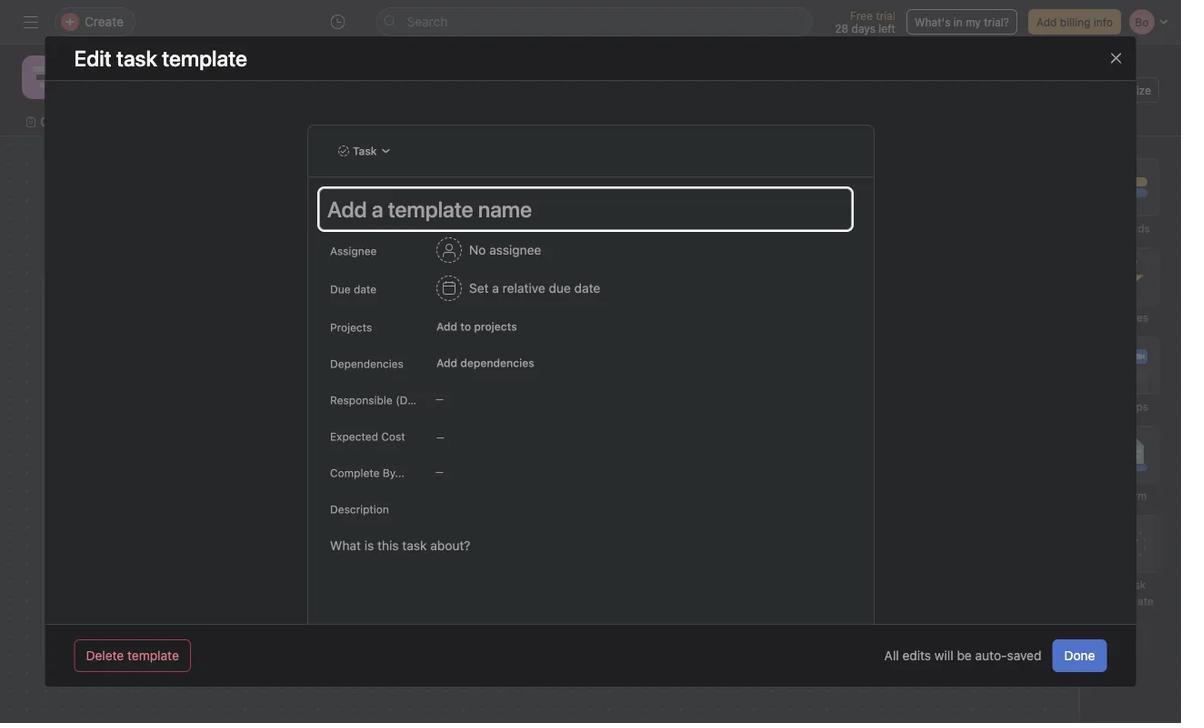 Task type: vqa. For each thing, say whether or not it's contained in the screenshot.
4 incomplete tasks
yes



Task type: describe. For each thing, give the bounding box(es) containing it.
task inside 1 task template
[[1125, 579, 1147, 591]]

delete template
[[86, 648, 179, 663]]

search
[[407, 14, 448, 29]]

overview button
[[438, 321, 720, 353]]

— button
[[428, 387, 537, 412]]

files
[[755, 114, 782, 129]]

set a relative due date
[[469, 281, 600, 296]]

tasks inside how are tasks being added to this project?
[[158, 297, 201, 318]]

pre-
[[809, 328, 838, 346]]

cost
[[381, 430, 405, 443]]

dependencies
[[460, 357, 534, 369]]

add for add collaborators
[[472, 528, 496, 543]]

set complete by...
[[842, 467, 951, 482]]

8 rules
[[1114, 311, 1149, 324]]

Expected Cost text field
[[428, 419, 646, 452]]

workflow
[[441, 114, 497, 129]]

3 this from the left
[[1006, 414, 1025, 427]]

calendar
[[350, 114, 404, 129]]

no assignee
[[469, 242, 541, 257]]

1 complete from the left
[[330, 467, 379, 479]]

3 apps
[[1114, 400, 1149, 413]]

1 for incomplete
[[459, 367, 464, 380]]

this for pre-event (1 month to go)
[[922, 414, 941, 427]]

this for overview
[[550, 414, 570, 427]]

how are tasks being added to this project?
[[86, 297, 328, 344]]

4 incomplete tasks
[[831, 367, 928, 380]]

share button
[[999, 77, 1059, 103]]

timeline link
[[248, 112, 314, 132]]

workflow link
[[426, 112, 497, 132]]

task template
[[116, 45, 247, 71]]

1 task template
[[1109, 579, 1154, 608]]

projects
[[330, 321, 372, 334]]

section
[[438, 302, 477, 314]]

saved
[[1008, 648, 1042, 663]]

rules
[[1124, 311, 1149, 324]]

1 for form
[[1116, 489, 1121, 502]]

tasks inside when tasks move to this section, do this automatically:
[[846, 414, 874, 427]]

free trial 28 days left
[[835, 9, 896, 35]]

task button
[[330, 138, 399, 164]]

add to starred image
[[280, 70, 294, 85]]

expected
[[330, 430, 378, 443]]

incomplete for overview
[[468, 367, 524, 380]]

section, for pre-event (1 month to go)
[[944, 414, 986, 427]]

add billing info button
[[1029, 9, 1122, 35]]

task
[[353, 145, 377, 157]]

assignee
[[330, 245, 377, 257]]

0 horizontal spatial overview
[[40, 114, 96, 129]]

— button
[[428, 459, 537, 485]]

bo
[[919, 84, 933, 96]]

to inside pre-event (1 month to go) "button"
[[942, 328, 956, 346]]

add dependencies button
[[428, 350, 542, 376]]

add for add billing info
[[1037, 15, 1058, 28]]

what
[[618, 414, 644, 427]]

tasks inside when tasks move to this section, what should happen automatically?
[[474, 414, 502, 427]]

no
[[469, 242, 486, 257]]

my
[[966, 15, 982, 28]]

auto-
[[976, 648, 1008, 663]]

happen
[[441, 431, 481, 444]]

bo button
[[915, 79, 937, 101]]

trial
[[876, 9, 896, 22]]

messages
[[658, 114, 718, 129]]

be
[[957, 648, 972, 663]]

month
[[895, 328, 939, 346]]

add to projects
[[436, 320, 517, 333]]

— for (department)
[[435, 394, 443, 404]]

collaborators
[[499, 528, 576, 543]]

8
[[1114, 311, 1121, 324]]

1 incomplete task
[[459, 367, 549, 380]]

add billing info
[[1037, 15, 1114, 28]]

0 vertical spatial task
[[528, 367, 549, 380]]

dashboard
[[555, 114, 621, 129]]

dashboard link
[[541, 112, 621, 132]]

move for pre-event (1 month to go)
[[877, 414, 905, 427]]

responsible (department)
[[330, 394, 465, 407]]

(1
[[879, 328, 892, 346]]

3 for 3 fields
[[1113, 222, 1120, 235]]

files link
[[740, 112, 782, 132]]

event
[[838, 328, 876, 346]]

overview inside button
[[438, 328, 501, 346]]

a
[[492, 281, 499, 296]]

are
[[128, 297, 154, 318]]

when for overview
[[441, 414, 471, 427]]

dependencies
[[330, 358, 403, 370]]

days
[[852, 22, 876, 35]]

3 for 3 apps
[[1114, 400, 1121, 413]]

1 for task
[[1117, 579, 1122, 591]]

to inside how are tasks being added to this project?
[[312, 297, 328, 318]]

messages link
[[643, 112, 718, 132]]

automatically:
[[812, 431, 887, 444]]



Task type: locate. For each thing, give the bounding box(es) containing it.
1 vertical spatial set
[[842, 467, 862, 482]]

complete by...
[[330, 467, 404, 479]]

1 horizontal spatial task
[[1125, 579, 1147, 591]]

when for pre-event (1 month to go)
[[812, 414, 843, 427]]

1 up — dropdown button
[[459, 367, 464, 380]]

None text field
[[76, 61, 245, 94]]

0 vertical spatial —
[[435, 394, 443, 404]]

set left the a
[[469, 281, 489, 296]]

1 horizontal spatial when
[[812, 414, 843, 427]]

delete template button
[[74, 640, 191, 672]]

1 horizontal spatial template
[[1109, 595, 1154, 608]]

section, left do
[[944, 414, 986, 427]]

2 this from the left
[[922, 414, 941, 427]]

1 when from the left
[[441, 414, 471, 427]]

when inside when tasks move to this section, do this automatically:
[[812, 414, 843, 427]]

projects
[[474, 320, 517, 333]]

add up (department)
[[436, 357, 457, 369]]

incomplete right 4
[[841, 367, 898, 380]]

1 horizontal spatial set
[[842, 467, 862, 482]]

(department)
[[395, 394, 465, 407]]

tasks down month
[[901, 367, 928, 380]]

move up the automatically:
[[877, 414, 905, 427]]

automatically?
[[484, 431, 560, 444]]

to inside add to projects button
[[460, 320, 471, 333]]

what's in my trial?
[[915, 15, 1010, 28]]

to down section
[[460, 320, 471, 333]]

complete down expected at the left
[[330, 467, 379, 479]]

tasks down — dropdown button
[[474, 414, 502, 427]]

1 down 1 form
[[1117, 579, 1122, 591]]

set inside set a relative due date dropdown button
[[469, 281, 489, 296]]

— down happen
[[435, 467, 443, 477]]

3 left fields
[[1113, 222, 1120, 235]]

section, inside when tasks move to this section, what should happen automatically?
[[573, 414, 615, 427]]

set complete by... button
[[809, 453, 1091, 498]]

all edits will be auto-saved
[[885, 648, 1042, 663]]

1 horizontal spatial complete
[[865, 467, 922, 482]]

28
[[835, 22, 849, 35]]

0 horizontal spatial section,
[[573, 414, 615, 427]]

set a relative due date button
[[428, 272, 608, 305]]

1 vertical spatial overview
[[438, 328, 501, 346]]

3 left apps
[[1114, 400, 1121, 413]]

no assignee button
[[428, 234, 549, 267]]

apps
[[1124, 400, 1149, 413]]

date inside dropdown button
[[574, 281, 600, 296]]

to inside when tasks move to this section, do this automatically:
[[908, 414, 919, 427]]

to right added
[[312, 297, 328, 318]]

timeline image
[[33, 66, 55, 88]]

all
[[885, 648, 900, 663]]

edits
[[903, 648, 932, 663]]

move inside when tasks move to this section, do this automatically:
[[877, 414, 905, 427]]

1 move from the left
[[505, 414, 534, 427]]

0 vertical spatial set
[[469, 281, 489, 296]]

1 horizontal spatial overview
[[438, 328, 501, 346]]

pre-event (1 month to go) button
[[809, 321, 1091, 353]]

to up automatically?
[[537, 414, 547, 427]]

0 horizontal spatial by...
[[382, 467, 404, 479]]

section,
[[573, 414, 615, 427], [944, 414, 986, 427]]

set
[[469, 281, 489, 296], [842, 467, 862, 482]]

share
[[1021, 84, 1051, 96]]

set for set complete by...
[[842, 467, 862, 482]]

0 vertical spatial template
[[1109, 595, 1154, 608]]

overview up add dependencies
[[438, 328, 501, 346]]

1 left form
[[1116, 489, 1121, 502]]

delete
[[86, 648, 124, 663]]

move inside when tasks move to this section, what should happen automatically?
[[505, 414, 534, 427]]

by...
[[382, 467, 404, 479], [926, 467, 951, 482]]

— for by...
[[435, 467, 443, 477]]

—
[[435, 394, 443, 404], [435, 467, 443, 477]]

1 form
[[1116, 489, 1148, 502]]

0 vertical spatial 3
[[1113, 222, 1120, 235]]

1 vertical spatial 3
[[1114, 400, 1121, 413]]

set inside "set complete by..." button
[[842, 467, 862, 482]]

4
[[831, 367, 838, 380]]

2 incomplete from the left
[[841, 367, 898, 380]]

due
[[330, 283, 350, 296]]

timeline
[[263, 114, 314, 129]]

1 vertical spatial task
[[1125, 579, 1147, 591]]

add left billing
[[1037, 15, 1058, 28]]

edit task template
[[74, 45, 247, 71]]

1 horizontal spatial by...
[[926, 467, 951, 482]]

by... down when tasks move to this section, do this automatically: at the bottom right of the page
[[926, 467, 951, 482]]

to
[[312, 297, 328, 318], [460, 320, 471, 333], [942, 328, 956, 346], [537, 414, 547, 427], [908, 414, 919, 427]]

1 horizontal spatial incomplete
[[841, 367, 898, 380]]

due
[[549, 281, 571, 296]]

0 horizontal spatial template
[[127, 648, 179, 663]]

add collaborators
[[472, 528, 576, 543]]

due date
[[330, 283, 376, 296]]

when up happen
[[441, 414, 471, 427]]

task down form
[[1125, 579, 1147, 591]]

what's
[[915, 15, 951, 28]]

2 section, from the left
[[944, 414, 986, 427]]

billing
[[1061, 15, 1091, 28]]

move up automatically?
[[505, 414, 534, 427]]

1 inside 1 task template
[[1117, 579, 1122, 591]]

1 horizontal spatial move
[[877, 414, 905, 427]]

free
[[851, 9, 873, 22]]

1 incomplete from the left
[[468, 367, 524, 380]]

1 horizontal spatial this
[[922, 414, 941, 427]]

tasks up the automatically:
[[846, 414, 874, 427]]

to inside when tasks move to this section, what should happen automatically?
[[537, 414, 547, 427]]

this right do
[[1006, 414, 1025, 427]]

2 vertical spatial 1
[[1117, 579, 1122, 591]]

add for add to projects
[[436, 320, 457, 333]]

1 horizontal spatial date
[[574, 281, 600, 296]]

being
[[206, 297, 252, 318]]

overview link
[[25, 112, 96, 132]]

section, inside when tasks move to this section, do this automatically:
[[944, 414, 986, 427]]

2 move from the left
[[877, 414, 905, 427]]

responsible
[[330, 394, 392, 407]]

how
[[86, 297, 124, 318]]

add collaborators button
[[438, 513, 720, 558]]

left
[[879, 22, 896, 35]]

overview down "timeline" image
[[40, 114, 96, 129]]

add down section
[[436, 320, 457, 333]]

template inside button
[[127, 648, 179, 663]]

when tasks move to this section, what should happen automatically?
[[441, 414, 682, 444]]

tasks up this project?
[[158, 297, 201, 318]]

this project?
[[157, 323, 258, 344]]

description
[[330, 503, 389, 516]]

when up the automatically:
[[812, 414, 843, 427]]

1 horizontal spatial section,
[[944, 414, 986, 427]]

1 vertical spatial template
[[127, 648, 179, 663]]

to left 'go)'
[[942, 328, 956, 346]]

fields
[[1123, 222, 1151, 235]]

section, for overview
[[573, 414, 615, 427]]

form
[[1124, 489, 1148, 502]]

edit
[[74, 45, 112, 71]]

task down overview button
[[528, 367, 549, 380]]

add for add dependencies
[[436, 357, 457, 369]]

relative
[[502, 281, 545, 296]]

incomplete up — dropdown button
[[468, 367, 524, 380]]

by... inside button
[[926, 467, 951, 482]]

0 vertical spatial overview
[[40, 114, 96, 129]]

should
[[647, 414, 682, 427]]

2 complete from the left
[[865, 467, 922, 482]]

0 horizontal spatial this
[[550, 414, 570, 427]]

move
[[505, 414, 534, 427], [877, 414, 905, 427]]

3 fields
[[1113, 222, 1151, 235]]

trial?
[[985, 15, 1010, 28]]

— up happen
[[435, 394, 443, 404]]

calendar link
[[336, 112, 404, 132]]

expected cost
[[330, 430, 405, 443]]

3
[[1113, 222, 1120, 235], [1114, 400, 1121, 413]]

add
[[1037, 15, 1058, 28], [436, 320, 457, 333], [436, 357, 457, 369], [472, 528, 496, 543]]

search list box
[[376, 7, 813, 36]]

set down the automatically:
[[842, 467, 862, 482]]

1 section, from the left
[[573, 414, 615, 427]]

section, left what
[[573, 414, 615, 427]]

go)
[[960, 328, 982, 346]]

0 horizontal spatial set
[[469, 281, 489, 296]]

0 horizontal spatial date
[[353, 283, 376, 296]]

0 horizontal spatial task
[[528, 367, 549, 380]]

2 horizontal spatial this
[[1006, 414, 1025, 427]]

1 by... from the left
[[382, 467, 404, 479]]

template
[[1109, 595, 1154, 608], [127, 648, 179, 663]]

— inside dropdown button
[[435, 394, 443, 404]]

2 by... from the left
[[926, 467, 951, 482]]

add inside button
[[472, 528, 496, 543]]

0 horizontal spatial incomplete
[[468, 367, 524, 380]]

add left 'collaborators'
[[472, 528, 496, 543]]

add dependencies
[[436, 357, 534, 369]]

2 — from the top
[[435, 467, 443, 477]]

will
[[935, 648, 954, 663]]

1 this from the left
[[550, 414, 570, 427]]

1 vertical spatial —
[[435, 467, 443, 477]]

2 when from the left
[[812, 414, 843, 427]]

0 horizontal spatial when
[[441, 414, 471, 427]]

incomplete for pre-event (1 month to go)
[[841, 367, 898, 380]]

complete inside button
[[865, 467, 922, 482]]

what's in my trial? button
[[907, 9, 1018, 35]]

this inside when tasks move to this section, what should happen automatically?
[[550, 414, 570, 427]]

date right due at the left of the page
[[574, 281, 600, 296]]

add to projects button
[[428, 314, 525, 339]]

this up "set complete by..." button
[[922, 414, 941, 427]]

set for set a relative due date
[[469, 281, 489, 296]]

— inside popup button
[[435, 467, 443, 477]]

date right due
[[353, 283, 376, 296]]

1 — from the top
[[435, 394, 443, 404]]

complete down when tasks move to this section, do this automatically: at the bottom right of the page
[[865, 467, 922, 482]]

info
[[1094, 15, 1114, 28]]

search button
[[376, 7, 813, 36]]

move for overview
[[505, 414, 534, 427]]

by... down the cost
[[382, 467, 404, 479]]

0 vertical spatial 1
[[459, 367, 464, 380]]

close image
[[1109, 51, 1124, 66]]

to up set complete by...
[[908, 414, 919, 427]]

Template Name text field
[[319, 188, 852, 230]]

0 horizontal spatial complete
[[330, 467, 379, 479]]

copy form link image
[[295, 465, 309, 480]]

added
[[256, 297, 308, 318]]

0 horizontal spatial move
[[505, 414, 534, 427]]

when inside when tasks move to this section, what should happen automatically?
[[441, 414, 471, 427]]

1 vertical spatial 1
[[1116, 489, 1121, 502]]

this up automatically?
[[550, 414, 570, 427]]

in
[[954, 15, 963, 28]]



